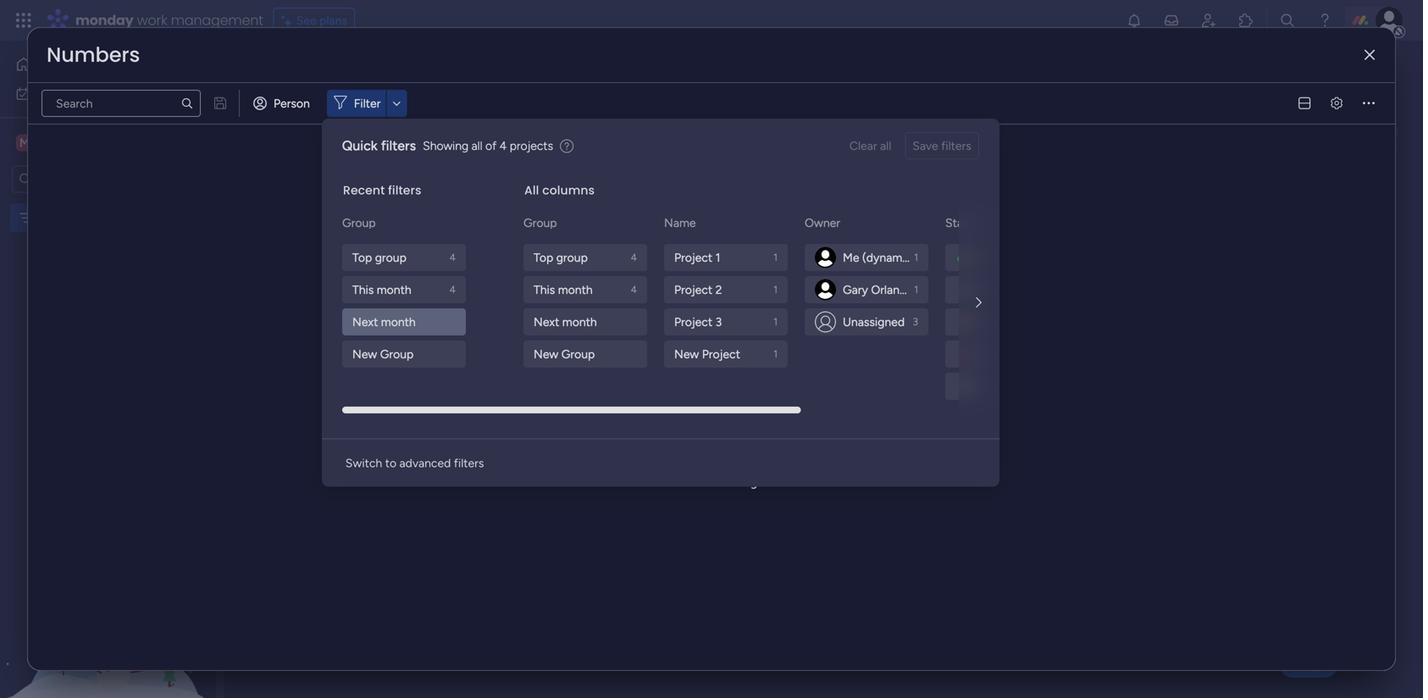 Task type: vqa. For each thing, say whether or not it's contained in the screenshot.
dapulse dropdown down arrow icon related to People
no



Task type: locate. For each thing, give the bounding box(es) containing it.
1 next month from the left
[[352, 315, 416, 329]]

top group for columns
[[534, 250, 588, 265]]

0 horizontal spatial next
[[352, 315, 378, 329]]

work
[[137, 11, 167, 30], [56, 86, 82, 101]]

group group for recent filters
[[342, 244, 469, 368]]

of right all
[[486, 139, 497, 153]]

arrow down image
[[387, 93, 407, 114]]

2 new group from the left
[[534, 347, 595, 361]]

2 top from the left
[[534, 250, 553, 265]]

2 top group from the left
[[534, 250, 588, 265]]

apps image
[[1238, 12, 1255, 29]]

0 horizontal spatial group
[[375, 250, 406, 265]]

1 group group from the left
[[342, 244, 469, 368]]

0 vertical spatial all
[[524, 182, 539, 199]]

new group for filters
[[352, 347, 414, 361]]

1 vertical spatial to
[[737, 475, 748, 489]]

blank view button
[[796, 119, 877, 146]]

1 horizontal spatial top
[[534, 250, 553, 265]]

this month for columns
[[534, 283, 593, 297]]

gary orlando image left the me
[[815, 247, 836, 268]]

gary orlando image right help 'icon'
[[1376, 7, 1403, 34]]

chart button
[[461, 119, 517, 146]]

to right switch
[[385, 456, 397, 470]]

1 this from the left
[[352, 283, 374, 297]]

2 table from the left
[[365, 125, 393, 139]]

search image
[[180, 97, 194, 110]]

1 horizontal spatial group group
[[524, 244, 651, 368]]

group down columns
[[556, 250, 588, 265]]

see
[[296, 13, 317, 28]]

1 next from the left
[[352, 315, 378, 329]]

1 horizontal spatial 3
[[913, 316, 918, 328]]

number
[[651, 475, 691, 489]]

person up main
[[274, 96, 310, 111]]

1 horizontal spatial table
[[365, 125, 393, 139]]

1 vertical spatial new project
[[674, 347, 740, 361]]

3 down 2
[[716, 315, 722, 329]]

person button down learn more icon on the top
[[561, 164, 635, 191]]

blank
[[809, 125, 837, 139]]

angle down image
[[345, 171, 353, 184]]

project up project 2
[[674, 250, 713, 265]]

0 horizontal spatial top
[[352, 250, 372, 265]]

quick filters showing all of 4 projects
[[342, 138, 553, 154]]

main
[[283, 125, 308, 139]]

of
[[353, 94, 365, 109], [645, 94, 656, 109], [486, 139, 497, 153]]

1 horizontal spatial new project
[[674, 347, 740, 361]]

option
[[0, 203, 216, 206]]

type
[[326, 94, 350, 109]]

manage any type of project. assign owners, set timelines and keep track of where your project stands.
[[259, 94, 800, 109]]

filters for quick
[[381, 138, 416, 154]]

to left get
[[737, 475, 748, 489]]

person button
[[247, 90, 320, 117], [561, 164, 635, 191]]

widget
[[428, 170, 465, 184]]

0 horizontal spatial table
[[311, 125, 339, 139]]

new project
[[264, 170, 330, 185], [674, 347, 740, 361]]

filters right advanced at left bottom
[[454, 456, 484, 470]]

help button
[[1280, 650, 1339, 678]]

0 horizontal spatial group group
[[342, 244, 469, 368]]

name
[[664, 216, 696, 230]]

learn more image
[[560, 139, 574, 155]]

3 down "orlando"
[[913, 316, 918, 328]]

0 horizontal spatial top group
[[352, 250, 406, 265]]

new group
[[352, 347, 414, 361], [534, 347, 595, 361]]

1 horizontal spatial next
[[534, 315, 559, 329]]

filters right recent
[[388, 182, 421, 199]]

next month for columns
[[534, 315, 597, 329]]

get
[[751, 475, 769, 489]]

name group
[[664, 244, 791, 368]]

0 vertical spatial gary orlando image
[[1376, 7, 1403, 34]]

help image
[[1317, 12, 1334, 29]]

khvhg
[[258, 54, 340, 92]]

top group down all columns
[[534, 250, 588, 265]]

invite members image
[[1201, 12, 1218, 29]]

list box
[[0, 200, 216, 461]]

project 2
[[674, 283, 722, 297]]

monday work management
[[75, 11, 263, 30]]

all
[[524, 182, 539, 199], [973, 250, 987, 265]]

1 table from the left
[[311, 125, 339, 139]]

0 horizontal spatial to
[[385, 456, 397, 470]]

set
[[494, 94, 510, 109]]

person down calendar button
[[588, 170, 625, 185]]

notifications image
[[1126, 12, 1143, 29]]

of right track
[[645, 94, 656, 109]]

1 new group from the left
[[352, 347, 414, 361]]

1 vertical spatial filters
[[388, 182, 421, 199]]

0 vertical spatial to
[[385, 456, 397, 470]]

1 horizontal spatial this month
[[534, 283, 593, 297]]

select product image
[[15, 12, 32, 29]]

started
[[772, 475, 810, 489]]

new project down project 3
[[674, 347, 740, 361]]

new group for columns
[[534, 347, 595, 361]]

project left angle down image
[[291, 170, 330, 185]]

project for project 3
[[674, 315, 713, 329]]

None search field
[[42, 90, 201, 117]]

timelines
[[513, 94, 561, 109]]

0 horizontal spatial all
[[524, 182, 539, 199]]

0 horizontal spatial new group
[[352, 347, 414, 361]]

1 horizontal spatial work
[[137, 11, 167, 30]]

lottie animation element
[[0, 527, 216, 698]]

monday
[[75, 11, 134, 30]]

2 group from the left
[[556, 250, 588, 265]]

top down all columns
[[534, 250, 553, 265]]

1 horizontal spatial person button
[[561, 164, 635, 191]]

add widget
[[403, 170, 465, 184]]

new
[[264, 170, 288, 185], [352, 347, 377, 361], [534, 347, 558, 361], [674, 347, 699, 361]]

home button
[[10, 51, 182, 78]]

1 vertical spatial work
[[56, 86, 82, 101]]

1 horizontal spatial all
[[973, 250, 987, 265]]

owner group
[[805, 244, 932, 336]]

gary orlando image
[[1376, 7, 1403, 34], [815, 247, 836, 268], [815, 279, 836, 300]]

2 group group from the left
[[524, 244, 651, 368]]

khvhg field
[[253, 54, 344, 92]]

group group
[[342, 244, 469, 368], [524, 244, 651, 368]]

table down the filter
[[365, 125, 393, 139]]

1 horizontal spatial of
[[486, 139, 497, 153]]

1 vertical spatial person
[[588, 170, 625, 185]]

2 next month from the left
[[534, 315, 597, 329]]

table right main
[[311, 125, 339, 139]]

projects
[[510, 139, 553, 153]]

0 horizontal spatial 3
[[716, 315, 722, 329]]

add
[[403, 170, 425, 184]]

1 vertical spatial gary orlando image
[[815, 247, 836, 268]]

table
[[311, 125, 339, 139], [365, 125, 393, 139]]

1 this month from the left
[[352, 283, 411, 297]]

next
[[352, 315, 378, 329], [534, 315, 559, 329]]

0 horizontal spatial next month
[[352, 315, 416, 329]]

workspace image
[[16, 133, 33, 152]]

columns
[[542, 182, 595, 199]]

group for columns
[[556, 250, 588, 265]]

2 vertical spatial gary orlando image
[[815, 279, 836, 300]]

select
[[614, 475, 648, 489]]

filters inside button
[[454, 456, 484, 470]]

group
[[375, 250, 406, 265], [556, 250, 588, 265]]

1 horizontal spatial to
[[737, 475, 748, 489]]

2 this month from the left
[[534, 283, 593, 297]]

0 vertical spatial new project
[[264, 170, 330, 185]]

0 vertical spatial work
[[137, 11, 167, 30]]

0 horizontal spatial person button
[[247, 90, 320, 117]]

and
[[564, 94, 584, 109]]

filters up the add
[[381, 138, 416, 154]]

this month
[[352, 283, 411, 297], [534, 283, 593, 297]]

gary orlando image for me (dynamic)
[[815, 247, 836, 268]]

it
[[1037, 315, 1044, 329]]

my
[[37, 86, 54, 101]]

all left "done"
[[973, 250, 987, 265]]

work right my
[[56, 86, 82, 101]]

project left 2
[[674, 283, 713, 297]]

0 vertical spatial filters
[[381, 138, 416, 154]]

0 vertical spatial person button
[[247, 90, 320, 117]]

work inside button
[[56, 86, 82, 101]]

this
[[352, 283, 374, 297], [534, 283, 555, 297]]

0 horizontal spatial this month
[[352, 283, 411, 297]]

advanced
[[400, 456, 451, 470]]

all inside the status group
[[973, 250, 987, 265]]

1 vertical spatial person button
[[561, 164, 635, 191]]

1 top from the left
[[352, 250, 372, 265]]

my work
[[37, 86, 82, 101]]

all columns
[[524, 182, 595, 199]]

where
[[659, 94, 692, 109]]

top
[[352, 250, 372, 265], [534, 250, 553, 265]]

filters for recent
[[388, 182, 421, 199]]

top group down recent filters on the left of the page
[[352, 250, 406, 265]]

group down recent filters on the left of the page
[[375, 250, 406, 265]]

gary orlando image left 'gary'
[[815, 279, 836, 300]]

0 horizontal spatial work
[[56, 86, 82, 101]]

labels
[[1020, 250, 1050, 265]]

project down project 2
[[674, 315, 713, 329]]

owner
[[805, 216, 840, 230]]

2 this from the left
[[534, 283, 555, 297]]

gary orlando image for gary orlando
[[815, 279, 836, 300]]

1 horizontal spatial next month
[[534, 315, 597, 329]]

1 vertical spatial all
[[973, 250, 987, 265]]

0 horizontal spatial new project
[[264, 170, 330, 185]]

2 next from the left
[[534, 315, 559, 329]]

group group for all columns
[[524, 244, 651, 368]]

4 inside quick filters showing all of 4 projects
[[500, 139, 507, 153]]

plans
[[319, 13, 348, 28]]

month
[[377, 283, 411, 297], [558, 283, 593, 297], [381, 315, 416, 329], [562, 315, 597, 329]]

recent
[[343, 182, 385, 199]]

1 group from the left
[[375, 250, 406, 265]]

next month
[[352, 315, 416, 329], [534, 315, 597, 329]]

all left columns
[[524, 182, 539, 199]]

work right 'monday'
[[137, 11, 167, 30]]

next for recent
[[352, 315, 378, 329]]

project
[[291, 170, 330, 185], [674, 250, 713, 265], [674, 283, 713, 297], [674, 315, 713, 329], [702, 347, 740, 361]]

board activity image
[[1246, 63, 1266, 83]]

1 horizontal spatial new group
[[534, 347, 595, 361]]

4
[[500, 139, 507, 153], [449, 251, 456, 264], [631, 251, 637, 264], [449, 283, 456, 296], [631, 283, 637, 296]]

1 horizontal spatial this
[[534, 283, 555, 297]]

1 horizontal spatial group
[[556, 250, 588, 265]]

to
[[385, 456, 397, 470], [737, 475, 748, 489]]

new project down main
[[264, 170, 330, 185]]

person
[[274, 96, 310, 111], [588, 170, 625, 185]]

0 horizontal spatial person
[[274, 96, 310, 111]]

status group
[[946, 244, 1069, 400]]

v2 settings line image
[[1331, 97, 1343, 110]]

autopilot image
[[1275, 121, 1289, 142]]

more dots image
[[1364, 97, 1375, 110]]

top down recent
[[352, 250, 372, 265]]

person button up main
[[247, 90, 320, 117]]

to inside button
[[385, 456, 397, 470]]

1 horizontal spatial top group
[[534, 250, 588, 265]]

project.
[[367, 94, 408, 109]]

project inside button
[[291, 170, 330, 185]]

2 vertical spatial filters
[[454, 456, 484, 470]]

0 vertical spatial person
[[274, 96, 310, 111]]

dialog
[[322, 119, 1227, 487]]

of right type
[[353, 94, 365, 109]]

0 horizontal spatial this
[[352, 283, 374, 297]]

1 top group from the left
[[352, 250, 406, 265]]



Task type: describe. For each thing, give the bounding box(es) containing it.
quick
[[342, 138, 378, 154]]

top for recent
[[352, 250, 372, 265]]

showing
[[423, 139, 469, 153]]

all for all columns
[[524, 182, 539, 199]]

see plans button
[[273, 8, 355, 33]]

1 horizontal spatial person
[[588, 170, 625, 185]]

integrate
[[1126, 125, 1175, 139]]

calendar
[[529, 125, 577, 139]]

work for my
[[56, 86, 82, 101]]

working on it
[[973, 315, 1044, 329]]

0 horizontal spatial of
[[353, 94, 365, 109]]

this for all
[[534, 283, 555, 297]]

table inside "button"
[[311, 125, 339, 139]]

view
[[840, 125, 865, 139]]

unassigned
[[843, 315, 905, 329]]

this for recent
[[352, 283, 374, 297]]

recent filters
[[343, 182, 421, 199]]

working
[[973, 315, 1017, 329]]

column
[[694, 475, 734, 489]]

new inside button
[[264, 170, 288, 185]]

done
[[973, 283, 1002, 297]]

filter button
[[327, 90, 407, 117]]

track
[[615, 94, 642, 109]]

management
[[171, 11, 263, 30]]

project for project 2
[[674, 283, 713, 297]]

new project inside new project button
[[264, 170, 330, 185]]

not started
[[973, 379, 1037, 394]]

switch to advanced filters
[[346, 456, 484, 470]]

owners,
[[450, 94, 491, 109]]

all
[[472, 139, 483, 153]]

switch to advanced filters button
[[339, 450, 491, 477]]

blank view
[[809, 125, 865, 139]]

me (dynamic)
[[843, 250, 916, 265]]

Numbers field
[[42, 41, 144, 69]]

new inside name group
[[674, 347, 699, 361]]

help
[[1294, 655, 1324, 672]]

2 horizontal spatial of
[[645, 94, 656, 109]]

started
[[997, 379, 1037, 394]]

keep
[[587, 94, 612, 109]]

home
[[39, 57, 71, 72]]

Filter dashboard by text search field
[[42, 90, 201, 117]]

project 3
[[674, 315, 722, 329]]

select number column to get started
[[614, 475, 810, 489]]

gantt
[[418, 125, 449, 139]]

on
[[1020, 315, 1034, 329]]

top group for filters
[[352, 250, 406, 265]]

manage
[[259, 94, 302, 109]]

top for all
[[534, 250, 553, 265]]

see plans
[[296, 13, 348, 28]]

automate
[[1296, 125, 1349, 139]]

search everything image
[[1280, 12, 1297, 29]]

project 1
[[674, 250, 720, 265]]

work for monday
[[137, 11, 167, 30]]

not
[[973, 379, 994, 394]]

all for all done labels
[[973, 250, 987, 265]]

stuck
[[973, 347, 1004, 361]]

your
[[695, 94, 718, 109]]

done
[[990, 250, 1017, 265]]

main table button
[[257, 119, 352, 146]]

dapulse x slim image
[[1365, 49, 1375, 61]]

this month for filters
[[352, 283, 411, 297]]

2
[[716, 283, 722, 297]]

add widget button
[[372, 164, 473, 191]]

project for project 1
[[674, 250, 713, 265]]

of inside quick filters showing all of 4 projects
[[486, 139, 497, 153]]

gantt button
[[405, 119, 461, 146]]

numbers
[[47, 41, 140, 69]]

lottie animation image
[[0, 527, 216, 698]]

m button
[[12, 128, 169, 157]]

group for filters
[[375, 250, 406, 265]]

my work button
[[10, 80, 182, 107]]

next month for filters
[[352, 315, 416, 329]]

orlando
[[871, 283, 914, 297]]

(dynamic)
[[862, 250, 916, 265]]

chart
[[474, 125, 504, 139]]

dialog containing recent filters
[[322, 119, 1227, 487]]

new project button
[[257, 164, 336, 191]]

3 inside owner group
[[913, 316, 918, 328]]

switch
[[346, 456, 382, 470]]

gary
[[843, 283, 868, 297]]

calendar button
[[517, 119, 589, 146]]

show board description image
[[352, 64, 372, 81]]

status
[[946, 216, 980, 230]]

main table
[[283, 125, 339, 139]]

manage any type of project. assign owners, set timelines and keep track of where your project stands. button
[[257, 92, 826, 112]]

v2 split view image
[[1299, 97, 1311, 110]]

filter
[[354, 96, 381, 111]]

inbox image
[[1163, 12, 1180, 29]]

table inside button
[[365, 125, 393, 139]]

3 inside name group
[[716, 315, 722, 329]]

project
[[721, 94, 760, 109]]

m
[[20, 136, 30, 150]]

next for all
[[534, 315, 559, 329]]

me
[[843, 250, 859, 265]]

Search field
[[501, 165, 552, 189]]

gary orlando
[[843, 283, 914, 297]]

new project inside name group
[[674, 347, 740, 361]]

all done labels
[[973, 250, 1050, 265]]

project down project 3
[[702, 347, 740, 361]]

any
[[304, 94, 323, 109]]

table button
[[352, 119, 405, 146]]

assign
[[411, 94, 447, 109]]



